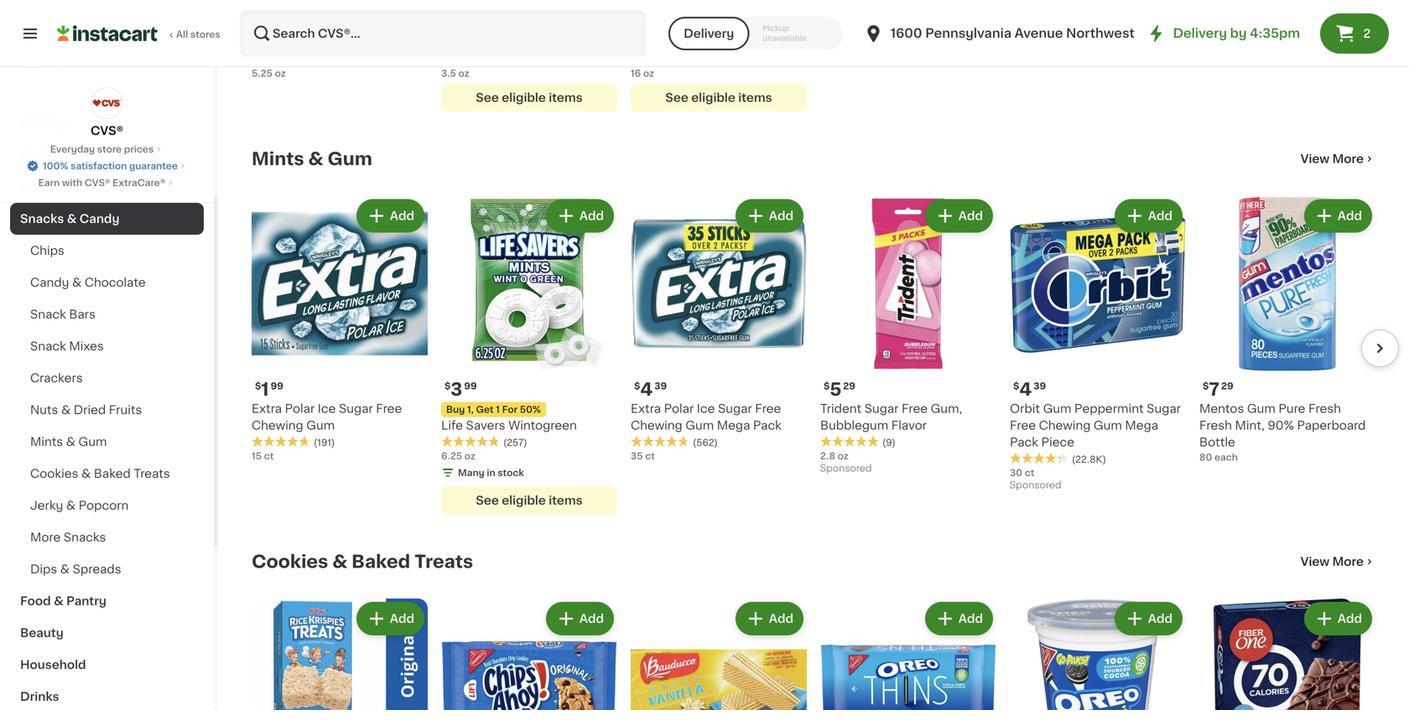 Task type: vqa. For each thing, say whether or not it's contained in the screenshot.
50 inside the THE $ 7 50 $15.00 SEPHORA EYELASH CURLER
no



Task type: locate. For each thing, give the bounding box(es) containing it.
29 right 7
[[1221, 381, 1234, 391]]

cvs® link
[[91, 87, 123, 139]]

cvs® up everyday store prices link at top left
[[91, 125, 123, 137]]

1 vertical spatial view more
[[1301, 556, 1364, 568]]

1 nature's from the left
[[864, 3, 913, 15]]

0 horizontal spatial polar
[[285, 403, 315, 415]]

50% for buy 1, get 1 for 50%
[[520, 405, 541, 414]]

chewing for extra polar ice sugar free chewing gum
[[252, 420, 303, 431]]

0 horizontal spatial 4.2
[[820, 36, 836, 46]]

ice up '(191)'
[[318, 403, 336, 415]]

snack left bars
[[30, 309, 66, 320]]

snack bars
[[30, 309, 96, 320]]

2 extra from the left
[[631, 403, 661, 415]]

6 $ from the left
[[1203, 381, 1209, 391]]

1 sugar from the left
[[339, 403, 373, 415]]

2 polar from the left
[[664, 403, 694, 415]]

fru up "peaches"
[[842, 3, 861, 15]]

39
[[655, 381, 667, 391], [1034, 381, 1046, 391]]

for inside buy 1, get 1 for 50% planters dry honey roasted peanuts
[[692, 5, 707, 14]]

2 horizontal spatial dried
[[1147, 3, 1179, 15]]

1 view from the top
[[1301, 153, 1330, 165]]

ice for 4
[[697, 403, 715, 415]]

2 view from the top
[[1301, 556, 1330, 568]]

29 inside $ 7 29
[[1221, 381, 1234, 391]]

0 vertical spatial baked
[[94, 468, 131, 480]]

0 horizontal spatial fresh
[[1200, 420, 1232, 431]]

1 $ from the left
[[255, 381, 261, 391]]

99 right the "3"
[[464, 381, 477, 391]]

oz right 5.25 on the top left of the page
[[275, 69, 286, 78]]

$ up 15
[[255, 381, 261, 391]]

buy up the life
[[446, 405, 465, 414]]

dips
[[30, 564, 57, 575]]

1 horizontal spatial mega
[[1125, 420, 1158, 431]]

2 39 from the left
[[1034, 381, 1046, 391]]

snack inside david original salted and roasted sunflower seeds keto friendly snack
[[333, 37, 369, 48]]

1, for buy 1, get 1 for 50% planters dry honey roasted peanuts
[[657, 5, 663, 14]]

1 vertical spatial cvs®
[[85, 178, 110, 187]]

$ inside the $ 3 99
[[445, 381, 451, 391]]

ct right 15
[[264, 452, 274, 461]]

0 vertical spatial mints
[[252, 150, 304, 168]]

roasted
[[252, 20, 301, 32], [749, 20, 798, 32]]

nature's for peaches
[[864, 3, 913, 15]]

2 vertical spatial snack
[[30, 341, 66, 352]]

3 $ from the left
[[634, 381, 640, 391]]

29 right 5
[[843, 381, 856, 391]]

see eligible items button down delivery button
[[631, 83, 807, 112]]

sponsored badge image
[[820, 49, 871, 59], [820, 464, 871, 474], [1010, 481, 1061, 491]]

1 4 from the left
[[640, 381, 653, 398]]

bubblegum
[[820, 420, 889, 431]]

(562)
[[693, 438, 718, 447]]

nature's inside tru fru nature's hyper-dried peaches & crème 4.2 oz
[[864, 3, 913, 15]]

oz right 3.5
[[458, 69, 469, 78]]

delivery for delivery
[[684, 28, 734, 39]]

free for buy 2 get 1 free
[[501, 5, 522, 14]]

pure
[[1279, 403, 1306, 415]]

ice inside extra polar ice sugar free chewing gum
[[318, 403, 336, 415]]

snack
[[333, 37, 369, 48], [30, 309, 66, 320], [30, 341, 66, 352]]

see eligible items down stock
[[476, 495, 583, 506]]

view
[[1301, 153, 1330, 165], [1301, 556, 1330, 568]]

(9)
[[883, 438, 896, 447]]

50% up honey at the right of the page
[[709, 5, 731, 14]]

sponsored badge image down 2.8 oz
[[820, 464, 871, 474]]

gum inside extra polar ice sugar free chewing gum
[[306, 420, 335, 431]]

items inside item carousel region
[[549, 495, 583, 506]]

crème right the strawberries
[[1100, 20, 1140, 32]]

household link
[[10, 649, 204, 681]]

0 vertical spatial mints & gum link
[[252, 149, 372, 169]]

polar inside extra polar ice sugar free chewing gum mega pack
[[664, 403, 694, 415]]

tru fru nature's hyper-dried peaches & crème 4.2 oz
[[820, 3, 990, 46]]

extra inside extra polar ice sugar free chewing gum mega pack
[[631, 403, 661, 415]]

household
[[20, 659, 86, 671]]

wintogreen
[[509, 420, 577, 431]]

mega for peppermint
[[1125, 420, 1158, 431]]

1 horizontal spatial crème
[[1100, 20, 1140, 32]]

fru up the strawberries
[[1031, 3, 1050, 15]]

29 inside the "$ 5 29"
[[843, 381, 856, 391]]

1,
[[657, 5, 663, 14], [467, 405, 474, 414]]

see eligible items button down (155)
[[441, 83, 617, 112]]

0 vertical spatial 1,
[[657, 5, 663, 14]]

oz for 2.8 oz
[[838, 452, 849, 461]]

crème for strawberries
[[1100, 20, 1140, 32]]

5
[[830, 381, 842, 398]]

each
[[1215, 453, 1238, 462]]

buy right and
[[446, 5, 465, 14]]

1 horizontal spatial hyper-
[[1105, 3, 1147, 15]]

0 vertical spatial 50%
[[709, 5, 731, 14]]

2 sugar from the left
[[718, 403, 752, 415]]

crackers
[[30, 372, 83, 384]]

polar up (562)
[[664, 403, 694, 415]]

39 for extra
[[655, 381, 667, 391]]

sugar inside extra polar ice sugar free chewing gum mega pack
[[718, 403, 752, 415]]

view more for cookies & baked treats
[[1301, 556, 1364, 568]]

1 vertical spatial snack
[[30, 309, 66, 320]]

extra down $ 1 99
[[252, 403, 282, 415]]

product group containing tru fru nature's hyper-dried peaches & crème
[[820, 0, 997, 63]]

view for mints & gum
[[1301, 153, 1330, 165]]

(282)
[[314, 55, 338, 64]]

None search field
[[240, 10, 647, 57]]

1 horizontal spatial fresh
[[1309, 403, 1341, 415]]

0 vertical spatial for
[[692, 5, 707, 14]]

chewing up 35 ct
[[631, 420, 683, 431]]

0 horizontal spatial fru
[[842, 3, 861, 15]]

4 up orbit
[[1020, 381, 1032, 398]]

0 vertical spatial fresh
[[1309, 403, 1341, 415]]

product group containing planters dry honey roasted peanuts
[[631, 0, 807, 112]]

mega up (562)
[[717, 420, 750, 431]]

oz right 2.8
[[838, 452, 849, 461]]

4.2 inside tru fru nature's hyper-dried strawberries & crème 4.2 oz
[[1010, 36, 1025, 46]]

hyper- up northwest
[[1105, 3, 1147, 15]]

free inside extra polar ice sugar free chewing gum
[[376, 403, 402, 415]]

2 horizontal spatial chewing
[[1039, 420, 1091, 431]]

get for buy 2 get 1 free
[[475, 5, 493, 14]]

$ inside $ 1 99
[[255, 381, 261, 391]]

0 vertical spatial cookies
[[30, 468, 78, 480]]

1, for buy 1, get 1 for 50%
[[467, 405, 474, 414]]

2 $ from the left
[[445, 381, 451, 391]]

$ up 35
[[634, 381, 640, 391]]

3 sugar from the left
[[865, 403, 899, 415]]

get inside item carousel region
[[476, 405, 494, 414]]

1 vertical spatial for
[[502, 405, 518, 414]]

39 up extra polar ice sugar free chewing gum mega pack
[[655, 381, 667, 391]]

2 nature's from the left
[[1053, 3, 1102, 15]]

2.8
[[820, 452, 835, 461]]

0 horizontal spatial $ 4 39
[[634, 381, 667, 398]]

2 vertical spatial more
[[1333, 556, 1364, 568]]

50% for buy 1, get 1 for 50% planters dry honey roasted peanuts
[[709, 5, 731, 14]]

extra inside extra polar ice sugar free chewing gum
[[252, 403, 282, 415]]

$ up mentos
[[1203, 381, 1209, 391]]

0 vertical spatial view more link
[[1301, 150, 1376, 167]]

lists link
[[10, 47, 204, 81]]

$ for buy 1, get 1 for 50%
[[445, 381, 451, 391]]

50% inside buy 1, get 1 for 50% planters dry honey roasted peanuts
[[709, 5, 731, 14]]

& inside gold emblem select sweet & salty trail mix
[[1363, 3, 1372, 15]]

1 horizontal spatial 4.2
[[1010, 36, 1025, 46]]

crème inside tru fru nature's hyper-dried peaches & crème 4.2 oz
[[887, 20, 926, 32]]

99 inside $ 1 99
[[271, 381, 283, 391]]

salted
[[341, 3, 379, 15]]

1 for buy 1, get 1 for 50% planters dry honey roasted peanuts
[[686, 5, 689, 14]]

ct right 35
[[645, 452, 655, 461]]

2 fru from the left
[[1031, 3, 1050, 15]]

for up the life savers wintogreen
[[502, 405, 518, 414]]

view more
[[1301, 153, 1364, 165], [1301, 556, 1364, 568]]

see eligible items inside item carousel region
[[476, 495, 583, 506]]

3 chewing from the left
[[1039, 420, 1091, 431]]

0 horizontal spatial 39
[[655, 381, 667, 391]]

50%
[[709, 5, 731, 14], [520, 405, 541, 414]]

2 crème from the left
[[1100, 20, 1140, 32]]

nature's for strawberries
[[1053, 3, 1102, 15]]

fru inside tru fru nature's hyper-dried peaches & crème 4.2 oz
[[842, 3, 861, 15]]

oz down the strawberries
[[1028, 36, 1039, 46]]

fru for peaches
[[842, 3, 861, 15]]

view more for mints & gum
[[1301, 153, 1364, 165]]

nuts & dried fruits link
[[10, 394, 204, 426]]

ct inside group
[[264, 452, 274, 461]]

tru up "peaches"
[[820, 3, 839, 15]]

2 view more from the top
[[1301, 556, 1364, 568]]

buy 1, get 1 for 50% planters dry honey roasted peanuts
[[631, 5, 798, 48]]

oz for 5.25 oz
[[275, 69, 286, 78]]

extra up 35 ct
[[631, 403, 661, 415]]

16 oz
[[631, 69, 654, 78]]

2 vertical spatial sponsored badge image
[[1010, 481, 1061, 491]]

1 ice from the left
[[318, 403, 336, 415]]

fresh up bottle
[[1200, 420, 1232, 431]]

snacks up chips
[[20, 213, 64, 225]]

see down search field
[[476, 92, 499, 103]]

16
[[631, 69, 641, 78]]

flavor
[[892, 420, 927, 431]]

delivery for delivery by 4:35pm
[[1173, 27, 1227, 39]]

see down the many in stock
[[476, 495, 499, 506]]

2 mega from the left
[[1125, 420, 1158, 431]]

eligible down stock
[[502, 495, 546, 506]]

ct for extra polar ice sugar free chewing gum mega pack
[[645, 452, 655, 461]]

1 99 from the left
[[271, 381, 283, 391]]

fru inside tru fru nature's hyper-dried strawberries & crème 4.2 oz
[[1031, 3, 1050, 15]]

crème right "peaches"
[[887, 20, 926, 32]]

tru inside tru fru nature's hyper-dried strawberries & crème 4.2 oz
[[1010, 3, 1028, 15]]

1 horizontal spatial cookies & baked treats link
[[252, 552, 473, 572]]

4.2 down "peaches"
[[820, 36, 836, 46]]

0 horizontal spatial crème
[[887, 20, 926, 32]]

dried for tru fru nature's hyper-dried peaches & crème
[[957, 3, 990, 15]]

1 $ 4 39 from the left
[[634, 381, 667, 398]]

cookies & baked treats link
[[10, 458, 204, 490], [252, 552, 473, 572]]

chewing for extra polar ice sugar free chewing gum mega pack
[[631, 420, 683, 431]]

tru fru nature's hyper-dried strawberries & crème 4.2 oz
[[1010, 3, 1179, 46]]

nature's inside tru fru nature's hyper-dried strawberries & crème 4.2 oz
[[1053, 3, 1102, 15]]

1 mega from the left
[[717, 420, 750, 431]]

1 crème from the left
[[887, 20, 926, 32]]

39 up orbit
[[1034, 381, 1046, 391]]

1 vertical spatial view more link
[[1301, 553, 1376, 570]]

2 4.2 from the left
[[1010, 36, 1025, 46]]

friendly
[[282, 37, 330, 48]]

1 inside buy 1, get 1 for 50% planters dry honey roasted peanuts
[[686, 5, 689, 14]]

99 up extra polar ice sugar free chewing gum
[[271, 381, 283, 391]]

1 horizontal spatial roasted
[[749, 20, 798, 32]]

trident sugar free gum, bubblegum flavor
[[820, 403, 962, 431]]

99 inside the $ 3 99
[[464, 381, 477, 391]]

0 horizontal spatial 29
[[843, 381, 856, 391]]

80
[[1200, 453, 1212, 462]]

1 horizontal spatial ct
[[645, 452, 655, 461]]

see down peanuts
[[665, 92, 689, 103]]

1 vertical spatial baked
[[352, 553, 410, 571]]

50% up wintogreen
[[520, 405, 541, 414]]

0 horizontal spatial nature's
[[864, 3, 913, 15]]

sugar inside orbit gum peppermint sugar free chewing gum mega pack piece
[[1147, 403, 1181, 415]]

0 horizontal spatial 50%
[[520, 405, 541, 414]]

oz up many
[[464, 452, 476, 461]]

free inside extra polar ice sugar free chewing gum mega pack
[[755, 403, 781, 415]]

$ 7 29
[[1203, 381, 1234, 398]]

ct right 30
[[1025, 468, 1035, 478]]

0 vertical spatial cookies & baked treats link
[[10, 458, 204, 490]]

see eligible items
[[476, 92, 583, 103], [665, 92, 772, 103], [476, 495, 583, 506]]

4 up extra polar ice sugar free chewing gum mega pack
[[640, 381, 653, 398]]

1, inside item carousel region
[[467, 405, 474, 414]]

jerky & popcorn
[[30, 500, 129, 512]]

product group
[[441, 0, 617, 112], [631, 0, 807, 112], [820, 0, 997, 63], [252, 196, 428, 463], [441, 196, 617, 515], [631, 196, 807, 463], [820, 196, 997, 478], [1010, 196, 1186, 495], [1200, 196, 1376, 464], [252, 599, 428, 711], [441, 599, 617, 711], [631, 599, 807, 711], [820, 599, 997, 711], [1010, 599, 1186, 711], [1200, 599, 1376, 711]]

chewing inside extra polar ice sugar free chewing gum
[[252, 420, 303, 431]]

for inside item carousel region
[[502, 405, 518, 414]]

tru for tru fru nature's hyper-dried strawberries & crème
[[1010, 3, 1028, 15]]

dried inside tru fru nature's hyper-dried peaches & crème 4.2 oz
[[957, 3, 990, 15]]

1 extra from the left
[[252, 403, 282, 415]]

nature's up 1600
[[864, 3, 913, 15]]

strawberries
[[1010, 20, 1084, 32]]

pack inside orbit gum peppermint sugar free chewing gum mega pack piece
[[1010, 436, 1039, 448]]

sponsored badge image down 30 ct in the bottom of the page
[[1010, 481, 1061, 491]]

chewing inside extra polar ice sugar free chewing gum mega pack
[[631, 420, 683, 431]]

sunflower
[[304, 20, 363, 32]]

1 horizontal spatial candy
[[80, 213, 120, 225]]

2.8 oz
[[820, 452, 849, 461]]

see eligible items down delivery button
[[665, 92, 772, 103]]

fresh up paperboard
[[1309, 403, 1341, 415]]

5.25
[[252, 69, 273, 78]]

1 chewing from the left
[[252, 420, 303, 431]]

candy & chocolate link
[[10, 267, 204, 299]]

cvs® down satisfaction
[[85, 178, 110, 187]]

$ up the life
[[445, 381, 451, 391]]

sponsored badge image for 4
[[1010, 481, 1061, 491]]

1 horizontal spatial 29
[[1221, 381, 1234, 391]]

2 roasted from the left
[[749, 20, 798, 32]]

1 horizontal spatial 4
[[1020, 381, 1032, 398]]

4 $ from the left
[[824, 381, 830, 391]]

1 vertical spatial view
[[1301, 556, 1330, 568]]

0 vertical spatial snacks
[[20, 213, 64, 225]]

$ inside $ 7 29
[[1203, 381, 1209, 391]]

1 vertical spatial candy
[[30, 277, 69, 289]]

emblem
[[1231, 3, 1279, 15]]

1 vertical spatial fresh
[[1200, 420, 1232, 431]]

1 horizontal spatial baked
[[352, 553, 410, 571]]

mixes
[[69, 341, 104, 352]]

dried up pennsylvania
[[957, 3, 990, 15]]

0 horizontal spatial mega
[[717, 420, 750, 431]]

mega inside orbit gum peppermint sugar free chewing gum mega pack piece
[[1125, 420, 1158, 431]]

ice inside extra polar ice sugar free chewing gum mega pack
[[697, 403, 715, 415]]

99 for 3
[[464, 381, 477, 391]]

1 fru from the left
[[842, 3, 861, 15]]

0 horizontal spatial delivery
[[684, 28, 734, 39]]

0 horizontal spatial cookies & baked treats
[[30, 468, 170, 480]]

(257)
[[503, 438, 527, 447]]

0 horizontal spatial 2
[[467, 5, 473, 14]]

extracare®
[[113, 178, 166, 187]]

fruits
[[109, 404, 142, 416]]

pack inside extra polar ice sugar free chewing gum mega pack
[[753, 420, 782, 431]]

1 vertical spatial 1,
[[467, 405, 474, 414]]

2 view more link from the top
[[1301, 553, 1376, 570]]

1 4.2 from the left
[[820, 36, 836, 46]]

eligible for buy 1, get 1 for 50%
[[691, 92, 736, 103]]

items
[[549, 92, 583, 103], [738, 92, 772, 103], [549, 495, 583, 506]]

roasted down david
[[252, 20, 301, 32]]

1 vertical spatial 50%
[[520, 405, 541, 414]]

product group containing 5
[[820, 196, 997, 478]]

0 vertical spatial cookies & baked treats
[[30, 468, 170, 480]]

1, inside buy 1, get 1 for 50% planters dry honey roasted peanuts
[[657, 5, 663, 14]]

1 horizontal spatial chewing
[[631, 420, 683, 431]]

see eligible items for buy 1, get 1 for 50%
[[665, 92, 772, 103]]

oz down "peaches"
[[838, 36, 849, 46]]

product group containing 7
[[1200, 196, 1376, 464]]

sponsored badge image down "peaches"
[[820, 49, 871, 59]]

eligible down (155)
[[502, 92, 546, 103]]

0 horizontal spatial ct
[[264, 452, 274, 461]]

1 horizontal spatial 2
[[1364, 28, 1371, 39]]

2 99 from the left
[[464, 381, 477, 391]]

1 hyper- from the left
[[916, 3, 957, 15]]

snacks down jerky & popcorn
[[64, 532, 106, 544]]

0 horizontal spatial 4
[[640, 381, 653, 398]]

2 ice from the left
[[697, 403, 715, 415]]

2 horizontal spatial ct
[[1025, 468, 1035, 478]]

prices
[[124, 145, 154, 154]]

beauty link
[[10, 617, 204, 649]]

paperboard
[[1297, 420, 1366, 431]]

oz inside tru fru nature's hyper-dried strawberries & crème 4.2 oz
[[1028, 36, 1039, 46]]

(191)
[[314, 438, 335, 447]]

dried left gold
[[1147, 3, 1179, 15]]

0 horizontal spatial mints & gum
[[30, 436, 107, 448]]

1 tru from the left
[[820, 3, 839, 15]]

see eligible items down (155)
[[476, 92, 583, 103]]

4.2 inside tru fru nature's hyper-dried peaches & crème 4.2 oz
[[820, 36, 836, 46]]

0 horizontal spatial mints & gum link
[[10, 426, 204, 458]]

mega inside extra polar ice sugar free chewing gum mega pack
[[717, 420, 750, 431]]

mentos
[[1200, 403, 1244, 415]]

hyper- up 1600
[[916, 3, 957, 15]]

$ 4 39 up orbit
[[1013, 381, 1046, 398]]

get inside buy 1, get 1 for 50% planters dry honey roasted peanuts
[[666, 5, 683, 14]]

oz right the 16
[[643, 69, 654, 78]]

0 vertical spatial 2
[[467, 5, 473, 14]]

2 hyper- from the left
[[1105, 3, 1147, 15]]

food
[[20, 596, 51, 607]]

delivery inside button
[[684, 28, 734, 39]]

dried inside tru fru nature's hyper-dried strawberries & crème 4.2 oz
[[1147, 3, 1179, 15]]

for up the dry
[[692, 5, 707, 14]]

roasted right honey at the right of the page
[[749, 20, 798, 32]]

polar inside extra polar ice sugar free chewing gum
[[285, 403, 315, 415]]

1 horizontal spatial dried
[[957, 3, 990, 15]]

1 29 from the left
[[843, 381, 856, 391]]

& inside tru fru nature's hyper-dried peaches & crème 4.2 oz
[[874, 20, 884, 32]]

free inside orbit gum peppermint sugar free chewing gum mega pack piece
[[1010, 420, 1036, 431]]

1 horizontal spatial ice
[[697, 403, 715, 415]]

items for buy 1, get 1 for 50%
[[738, 92, 772, 103]]

chewing up 15 ct
[[252, 420, 303, 431]]

treats
[[134, 468, 170, 480], [415, 553, 473, 571]]

mega
[[717, 420, 750, 431], [1125, 420, 1158, 431]]

ice up (562)
[[697, 403, 715, 415]]

for for buy 1, get 1 for 50%
[[502, 405, 518, 414]]

4 sugar from the left
[[1147, 403, 1181, 415]]

2 $ 4 39 from the left
[[1013, 381, 1046, 398]]

eligible inside item carousel region
[[502, 495, 546, 506]]

ct for orbit gum peppermint sugar free chewing gum mega pack piece
[[1025, 468, 1035, 478]]

oz for 16 oz
[[643, 69, 654, 78]]

mint,
[[1235, 420, 1265, 431]]

1 horizontal spatial cookies & baked treats
[[252, 553, 473, 571]]

2 tru from the left
[[1010, 3, 1028, 15]]

buy inside item carousel region
[[446, 405, 465, 414]]

tru inside tru fru nature's hyper-dried peaches & crème 4.2 oz
[[820, 3, 839, 15]]

5 $ from the left
[[1013, 381, 1020, 391]]

1 vertical spatial cookies & baked treats
[[252, 553, 473, 571]]

mega down peppermint
[[1125, 420, 1158, 431]]

1 view more from the top
[[1301, 153, 1364, 165]]

dried left fruits
[[74, 404, 106, 416]]

$ for extra polar ice sugar free chewing gum mega pack
[[634, 381, 640, 391]]

1 horizontal spatial delivery
[[1173, 27, 1227, 39]]

1600
[[891, 27, 922, 39]]

see eligible items button inside item carousel region
[[441, 486, 617, 515]]

$ inside the "$ 5 29"
[[824, 381, 830, 391]]

0 horizontal spatial pack
[[753, 420, 782, 431]]

$ 4 39 up extra polar ice sugar free chewing gum mega pack
[[634, 381, 667, 398]]

jerky
[[30, 500, 63, 512]]

Search field
[[242, 12, 645, 55]]

1 39 from the left
[[655, 381, 667, 391]]

sugar inside trident sugar free gum, bubblegum flavor
[[865, 403, 899, 415]]

many
[[458, 468, 485, 478]]

39 for orbit
[[1034, 381, 1046, 391]]

$ up orbit
[[1013, 381, 1020, 391]]

1 horizontal spatial treats
[[415, 553, 473, 571]]

eligible down delivery button
[[691, 92, 736, 103]]

2 chewing from the left
[[631, 420, 683, 431]]

0 vertical spatial view
[[1301, 153, 1330, 165]]

medicine
[[20, 149, 76, 161]]

medicine link
[[10, 139, 204, 171]]

99 for 1
[[271, 381, 283, 391]]

by
[[1230, 27, 1247, 39]]

roasted inside buy 1, get 1 for 50% planters dry honey roasted peanuts
[[749, 20, 798, 32]]

nature's up northwest
[[1053, 3, 1102, 15]]

1 horizontal spatial 39
[[1034, 381, 1046, 391]]

candy down chips
[[30, 277, 69, 289]]

1 horizontal spatial tru
[[1010, 3, 1028, 15]]

$ up trident
[[824, 381, 830, 391]]

tru up 1600 pennsylvania avenue northwest
[[1010, 3, 1028, 15]]

buy for buy 1, get 1 for 50% planters dry honey roasted peanuts
[[636, 5, 655, 14]]

0 horizontal spatial treats
[[134, 468, 170, 480]]

1, up the planters
[[657, 5, 663, 14]]

0 vertical spatial pack
[[753, 420, 782, 431]]

salty
[[1200, 20, 1230, 32]]

1 horizontal spatial nature's
[[1053, 3, 1102, 15]]

1 horizontal spatial 1,
[[657, 5, 663, 14]]

0 vertical spatial snack
[[333, 37, 369, 48]]

1 horizontal spatial 99
[[464, 381, 477, 391]]

2 4 from the left
[[1020, 381, 1032, 398]]

see eligible items for buy 2 get 1 free
[[476, 92, 583, 103]]

earn with cvs® extracare® link
[[38, 176, 176, 190]]

extra for 1
[[252, 403, 282, 415]]

snack down sunflower
[[333, 37, 369, 48]]

cookies
[[30, 468, 78, 480], [252, 553, 328, 571]]

more for mints & gum
[[1333, 153, 1364, 165]]

chewing inside orbit gum peppermint sugar free chewing gum mega pack piece
[[1039, 420, 1091, 431]]

4.2 down the strawberries
[[1010, 36, 1025, 46]]

1, up savers
[[467, 405, 474, 414]]

peaches
[[820, 20, 871, 32]]

snack up crackers
[[30, 341, 66, 352]]

1 horizontal spatial $ 4 39
[[1013, 381, 1046, 398]]

chips link
[[10, 235, 204, 267]]

buy inside buy 1, get 1 for 50% planters dry honey roasted peanuts
[[636, 5, 655, 14]]

see eligible items button for buy 1, get 1 for 50%
[[631, 83, 807, 112]]

crème inside tru fru nature's hyper-dried strawberries & crème 4.2 oz
[[1100, 20, 1140, 32]]

mints & gum
[[252, 150, 372, 168], [30, 436, 107, 448]]

hyper- inside tru fru nature's hyper-dried strawberries & crème 4.2 oz
[[1105, 3, 1147, 15]]

0 horizontal spatial extra
[[252, 403, 282, 415]]

1 vertical spatial pack
[[1010, 436, 1039, 448]]

1 roasted from the left
[[252, 20, 301, 32]]

1 horizontal spatial cookies
[[252, 553, 328, 571]]

1 polar from the left
[[285, 403, 315, 415]]

chewing up piece
[[1039, 420, 1091, 431]]

fru
[[842, 3, 861, 15], [1031, 3, 1050, 15]]

polar up '(191)'
[[285, 403, 315, 415]]

service type group
[[669, 17, 844, 50]]

1 view more link from the top
[[1301, 150, 1376, 167]]

hyper- inside tru fru nature's hyper-dried peaches & crème 4.2 oz
[[916, 3, 957, 15]]

mix
[[1259, 20, 1280, 32]]

2 29 from the left
[[1221, 381, 1234, 391]]

baked
[[94, 468, 131, 480], [352, 553, 410, 571]]

0 horizontal spatial for
[[502, 405, 518, 414]]

peppermint
[[1075, 403, 1144, 415]]

savers
[[466, 420, 506, 431]]

1 horizontal spatial pack
[[1010, 436, 1039, 448]]

$ 4 39 for orbit
[[1013, 381, 1046, 398]]

50% inside item carousel region
[[520, 405, 541, 414]]

0 horizontal spatial tru
[[820, 3, 839, 15]]

1 for buy 1, get 1 for 50%
[[496, 405, 500, 414]]

29 for 7
[[1221, 381, 1234, 391]]

sugar inside extra polar ice sugar free chewing gum
[[339, 403, 373, 415]]

1 horizontal spatial polar
[[664, 403, 694, 415]]

candy down safety
[[80, 213, 120, 225]]

see eligible items button down stock
[[441, 486, 617, 515]]

cvs® logo image
[[91, 87, 123, 119]]

see eligible items button
[[441, 83, 617, 112], [631, 83, 807, 112], [441, 486, 617, 515]]

cookies & baked treats
[[30, 468, 170, 480], [252, 553, 473, 571]]

0 horizontal spatial hyper-
[[916, 3, 957, 15]]

buy up the planters
[[636, 5, 655, 14]]

chewing for orbit gum peppermint sugar free chewing gum mega pack piece
[[1039, 420, 1091, 431]]



Task type: describe. For each thing, give the bounding box(es) containing it.
0 vertical spatial sponsored badge image
[[820, 49, 871, 59]]

bottle
[[1200, 436, 1236, 448]]

0 horizontal spatial mints
[[30, 436, 63, 448]]

planters
[[631, 20, 679, 32]]

29 for 5
[[843, 381, 856, 391]]

dips & spreads
[[30, 564, 121, 575]]

30 ct
[[1010, 468, 1035, 478]]

product group containing 1
[[252, 196, 428, 463]]

satisfaction
[[71, 161, 127, 171]]

1 vertical spatial snacks
[[64, 532, 106, 544]]

snack bars link
[[10, 299, 204, 331]]

holiday link
[[10, 107, 204, 139]]

extra for 4
[[631, 403, 661, 415]]

1 horizontal spatial mints
[[252, 150, 304, 168]]

gum inside extra polar ice sugar free chewing gum mega pack
[[686, 420, 714, 431]]

pennsylvania
[[925, 27, 1012, 39]]

oz for 3.5 oz
[[458, 69, 469, 78]]

snack for snack mixes
[[30, 341, 66, 352]]

all stores link
[[57, 10, 221, 57]]

and
[[382, 3, 404, 15]]

mega for ice
[[717, 420, 750, 431]]

sugar for extra polar ice sugar free chewing gum mega pack
[[718, 403, 752, 415]]

peanuts
[[631, 37, 679, 48]]

oz for 6.25 oz
[[464, 452, 476, 461]]

2 button
[[1320, 13, 1389, 54]]

pack for orbit gum peppermint sugar free chewing gum mega pack piece
[[1010, 436, 1039, 448]]

ct for extra polar ice sugar free chewing gum
[[264, 452, 274, 461]]

snack mixes
[[30, 341, 104, 352]]

food & pantry
[[20, 596, 106, 607]]

bars
[[69, 309, 96, 320]]

see eligible items button for buy 2 get 1 free
[[441, 83, 617, 112]]

sponsored badge image for 5
[[820, 464, 871, 474]]

earn
[[38, 178, 60, 187]]

holiday
[[20, 117, 67, 129]]

1 horizontal spatial mints & gum link
[[252, 149, 372, 169]]

gum inside 'mentos gum pure fresh fresh mint, 90% paperboard bottle 80 each'
[[1247, 403, 1276, 415]]

dried for tru fru nature's hyper-dried strawberries & crème
[[1147, 3, 1179, 15]]

see for buy 2 get 1 free
[[476, 92, 499, 103]]

4.2 for peaches
[[820, 36, 836, 46]]

view more link for cookies & baked treats
[[1301, 553, 1376, 570]]

sugar for orbit gum peppermint sugar free chewing gum mega pack piece
[[1147, 403, 1181, 415]]

(110)
[[1262, 38, 1283, 48]]

1 vertical spatial mints & gum link
[[10, 426, 204, 458]]

2 inside button
[[1364, 28, 1371, 39]]

all stores
[[176, 30, 220, 39]]

dips & spreads link
[[10, 554, 204, 586]]

snack mixes link
[[10, 331, 204, 362]]

extra polar ice sugar free chewing gum
[[252, 403, 402, 431]]

6.25 oz
[[441, 452, 476, 461]]

1 horizontal spatial mints & gum
[[252, 150, 372, 168]]

$ for trident sugar free gum, bubblegum flavor
[[824, 381, 830, 391]]

select
[[1282, 3, 1320, 15]]

0 horizontal spatial baked
[[94, 468, 131, 480]]

15
[[252, 452, 262, 461]]

dry
[[682, 20, 704, 32]]

stock
[[498, 468, 524, 478]]

4:35pm
[[1250, 27, 1300, 39]]

first aid & safety link
[[10, 171, 204, 203]]

snacks & candy
[[20, 213, 120, 225]]

0 horizontal spatial cookies & baked treats link
[[10, 458, 204, 490]]

fru for strawberries
[[1031, 3, 1050, 15]]

mints & gum inside mints & gum link
[[30, 436, 107, 448]]

nuts & dried fruits
[[30, 404, 142, 416]]

first aid & safety
[[20, 181, 125, 193]]

pack for extra polar ice sugar free chewing gum mega pack
[[753, 420, 782, 431]]

free for orbit gum peppermint sugar free chewing gum mega pack piece
[[1010, 420, 1036, 431]]

candy & chocolate
[[30, 277, 146, 289]]

hyper- for tru fru nature's hyper-dried strawberries & crème
[[1105, 3, 1147, 15]]

product group containing 3
[[441, 196, 617, 515]]

everyday
[[50, 145, 95, 154]]

0 horizontal spatial dried
[[74, 404, 106, 416]]

get for buy 1, get 1 for 50% planters dry honey roasted peanuts
[[666, 5, 683, 14]]

northwest
[[1066, 27, 1135, 39]]

more snacks
[[30, 532, 106, 544]]

0 vertical spatial candy
[[80, 213, 120, 225]]

4 for extra
[[640, 381, 653, 398]]

chips
[[30, 245, 64, 257]]

4 for orbit
[[1020, 381, 1032, 398]]

35 ct
[[631, 452, 655, 461]]

tru for tru fru nature's hyper-dried peaches & crème
[[820, 3, 839, 15]]

0 horizontal spatial candy
[[30, 277, 69, 289]]

90%
[[1268, 420, 1294, 431]]

guarantee
[[129, 161, 178, 171]]

1 vertical spatial more
[[30, 532, 61, 544]]

more for cookies & baked treats
[[1333, 556, 1364, 568]]

view for cookies & baked treats
[[1301, 556, 1330, 568]]

0 horizontal spatial cookies
[[30, 468, 78, 480]]

3.5
[[441, 69, 456, 78]]

product group containing ★★★★★
[[441, 0, 617, 112]]

pantry
[[66, 596, 106, 607]]

roasted inside david original salted and roasted sunflower seeds keto friendly snack
[[252, 20, 301, 32]]

orbit
[[1010, 403, 1040, 415]]

avenue
[[1015, 27, 1063, 39]]

david original salted and roasted sunflower seeds keto friendly snack
[[252, 3, 404, 48]]

1 vertical spatial cookies
[[252, 553, 328, 571]]

spreads
[[73, 564, 121, 575]]

1 for buy 2 get 1 free
[[495, 5, 499, 14]]

seeds
[[366, 20, 403, 32]]

lists
[[47, 58, 76, 70]]

aid
[[50, 181, 70, 193]]

$ 5 29
[[824, 381, 856, 398]]

polar for 1
[[285, 403, 315, 415]]

0 vertical spatial cvs®
[[91, 125, 123, 137]]

piece
[[1041, 436, 1075, 448]]

snacks & candy link
[[10, 203, 204, 235]]

100% satisfaction guarantee
[[43, 161, 178, 171]]

$ for orbit gum peppermint sugar free chewing gum mega pack piece
[[1013, 381, 1020, 391]]

eligible for buy 2 get 1 free
[[502, 92, 546, 103]]

more snacks link
[[10, 522, 204, 554]]

safety
[[86, 181, 125, 193]]

free for extra polar ice sugar free chewing gum
[[376, 403, 402, 415]]

drinks
[[20, 691, 59, 703]]

instacart logo image
[[57, 23, 158, 44]]

snack for snack bars
[[30, 309, 66, 320]]

30
[[1010, 468, 1023, 478]]

& inside tru fru nature's hyper-dried strawberries & crème 4.2 oz
[[1087, 20, 1097, 32]]

buy for buy 1, get 1 for 50%
[[446, 405, 465, 414]]

with
[[62, 178, 82, 187]]

$ 1 99
[[255, 381, 283, 398]]

first
[[20, 181, 47, 193]]

delivery by 4:35pm
[[1173, 27, 1300, 39]]

extra polar ice sugar free chewing gum mega pack
[[631, 403, 782, 431]]

ice for 1
[[318, 403, 336, 415]]

view more link for mints & gum
[[1301, 150, 1376, 167]]

free inside trident sugar free gum, bubblegum flavor
[[902, 403, 928, 415]]

item carousel region
[[228, 189, 1399, 525]]

jerky & popcorn link
[[10, 490, 204, 522]]

see inside item carousel region
[[476, 495, 499, 506]]

see for buy 1, get 1 for 50%
[[665, 92, 689, 103]]

free for extra polar ice sugar free chewing gum mega pack
[[755, 403, 781, 415]]

items for buy 2 get 1 free
[[549, 92, 583, 103]]

1600 pennsylvania avenue northwest button
[[864, 10, 1135, 57]]

chocolate
[[85, 277, 146, 289]]

hyper- for tru fru nature's hyper-dried peaches & crème
[[916, 3, 957, 15]]

0 vertical spatial treats
[[134, 468, 170, 480]]

oz inside tru fru nature's hyper-dried peaches & crème 4.2 oz
[[838, 36, 849, 46]]

for for buy 1, get 1 for 50% planters dry honey roasted peanuts
[[692, 5, 707, 14]]

everyday store prices link
[[50, 143, 164, 156]]

$ 3 99
[[445, 381, 477, 398]]

buy for buy 2 get 1 free
[[446, 5, 465, 14]]

$ for extra polar ice sugar free chewing gum
[[255, 381, 261, 391]]

stores
[[190, 30, 220, 39]]

earn with cvs® extracare®
[[38, 178, 166, 187]]

get for buy 1, get 1 for 50%
[[476, 405, 494, 414]]

popcorn
[[79, 500, 129, 512]]

crème for peaches
[[887, 20, 926, 32]]

(155)
[[503, 55, 526, 64]]

1 vertical spatial treats
[[415, 553, 473, 571]]

sweet
[[1323, 3, 1360, 15]]

beauty
[[20, 627, 64, 639]]

100%
[[43, 161, 68, 171]]

$ 4 39 for extra
[[634, 381, 667, 398]]

4.2 for strawberries
[[1010, 36, 1025, 46]]

polar for 4
[[664, 403, 694, 415]]

store
[[97, 145, 122, 154]]

mentos gum pure fresh fresh mint, 90% paperboard bottle 80 each
[[1200, 403, 1366, 462]]

sugar for extra polar ice sugar free chewing gum
[[339, 403, 373, 415]]



